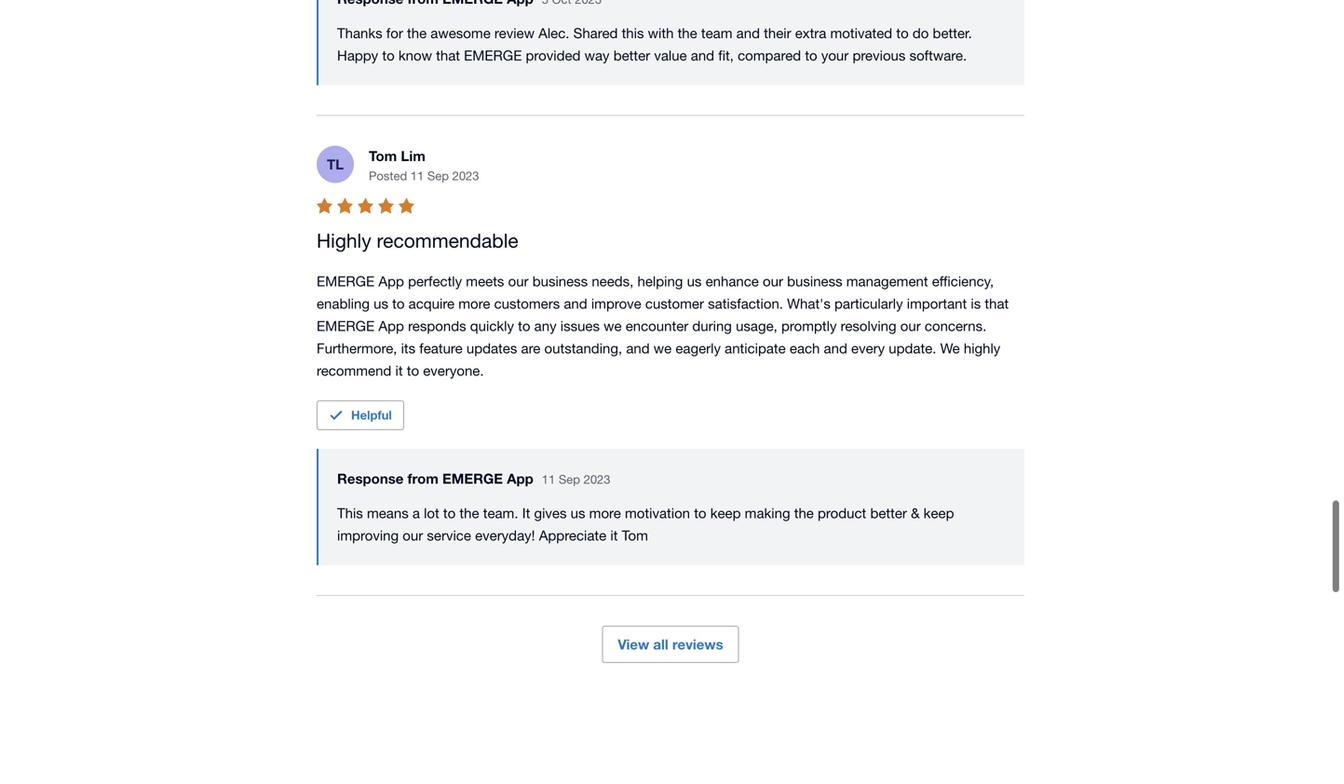 Task type: vqa. For each thing, say whether or not it's contained in the screenshot.
the paramount.
no



Task type: locate. For each thing, give the bounding box(es) containing it.
means
[[367, 505, 409, 521]]

0 horizontal spatial that
[[436, 47, 460, 63]]

0 vertical spatial we
[[604, 318, 622, 334]]

tom up posted
[[369, 148, 397, 164]]

app up the it
[[507, 470, 534, 487]]

software.
[[910, 47, 967, 63]]

0 vertical spatial us
[[687, 273, 702, 289]]

0 horizontal spatial business
[[533, 273, 588, 289]]

1 vertical spatial tom
[[622, 527, 648, 544]]

to left acquire
[[392, 295, 405, 312]]

0 vertical spatial that
[[436, 47, 460, 63]]

0 horizontal spatial 2023
[[452, 169, 479, 183]]

provided
[[526, 47, 581, 63]]

0 horizontal spatial sep
[[427, 169, 449, 183]]

1 vertical spatial 2023
[[584, 472, 611, 487]]

1 vertical spatial 11
[[542, 472, 556, 487]]

2023 inside tom lim posted 11 sep 2023
[[452, 169, 479, 183]]

are
[[521, 340, 541, 356]]

know
[[399, 47, 432, 63]]

their
[[764, 25, 792, 41]]

and
[[737, 25, 760, 41], [691, 47, 715, 63], [564, 295, 588, 312], [626, 340, 650, 356], [824, 340, 848, 356]]

sep up gives at the left of page
[[559, 472, 580, 487]]

tl
[[327, 156, 344, 173]]

it
[[395, 362, 403, 379], [611, 527, 618, 544]]

0 horizontal spatial keep
[[711, 505, 741, 521]]

team.
[[483, 505, 518, 521]]

11 inside response from emerge app 11 sep 2023
[[542, 472, 556, 487]]

11 down lim
[[411, 169, 424, 183]]

better
[[614, 47, 650, 63], [871, 505, 907, 521]]

all
[[653, 636, 669, 653]]

your
[[822, 47, 849, 63]]

app up its
[[379, 318, 404, 334]]

1 horizontal spatial sep
[[559, 472, 580, 487]]

emerge up team.
[[443, 470, 503, 487]]

business up customers
[[533, 273, 588, 289]]

0 vertical spatial more
[[459, 295, 490, 312]]

management
[[847, 273, 928, 289]]

emerge inside thanks for the awesome review alec. shared this with the team and their extra motivated to do better. happy to know that emerge provided way better value and fit, compared to your previous software.
[[464, 47, 522, 63]]

app left perfectly
[[379, 273, 404, 289]]

sep right posted
[[427, 169, 449, 183]]

highly
[[964, 340, 1001, 356]]

view
[[618, 636, 650, 653]]

this
[[337, 505, 363, 521]]

we
[[604, 318, 622, 334], [654, 340, 672, 356]]

we down encounter
[[654, 340, 672, 356]]

a
[[413, 505, 420, 521]]

the up "service"
[[460, 505, 479, 521]]

1 vertical spatial more
[[589, 505, 621, 521]]

1 horizontal spatial 11
[[542, 472, 556, 487]]

us right enabling
[[374, 295, 388, 312]]

any
[[534, 318, 557, 334]]

to left do
[[897, 25, 909, 41]]

needs,
[[592, 273, 634, 289]]

0 vertical spatial 11
[[411, 169, 424, 183]]

1 horizontal spatial more
[[589, 505, 621, 521]]

it inside this means a lot to the team. it gives us more motivation to keep making the product better & keep improving our service everyday! appreciate it tom
[[611, 527, 618, 544]]

sep inside response from emerge app 11 sep 2023
[[559, 472, 580, 487]]

1 horizontal spatial 2023
[[584, 472, 611, 487]]

0 vertical spatial it
[[395, 362, 403, 379]]

the right for
[[407, 25, 427, 41]]

2023 up appreciate
[[584, 472, 611, 487]]

0 vertical spatial sep
[[427, 169, 449, 183]]

better left &
[[871, 505, 907, 521]]

2 vertical spatial app
[[507, 470, 534, 487]]

response
[[337, 470, 404, 487]]

better inside thanks for the awesome review alec. shared this with the team and their extra motivated to do better. happy to know that emerge provided way better value and fit, compared to your previous software.
[[614, 47, 650, 63]]

highly recommendable
[[317, 229, 519, 252]]

sep
[[427, 169, 449, 183], [559, 472, 580, 487]]

that inside thanks for the awesome review alec. shared this with the team and their extra motivated to do better. happy to know that emerge provided way better value and fit, compared to your previous software.
[[436, 47, 460, 63]]

0 horizontal spatial it
[[395, 362, 403, 379]]

0 horizontal spatial tom
[[369, 148, 397, 164]]

recommendable
[[377, 229, 519, 252]]

1 horizontal spatial better
[[871, 505, 907, 521]]

1 vertical spatial better
[[871, 505, 907, 521]]

0 horizontal spatial 11
[[411, 169, 424, 183]]

feature
[[420, 340, 463, 356]]

tom
[[369, 148, 397, 164], [622, 527, 648, 544]]

1 horizontal spatial us
[[571, 505, 586, 521]]

1 vertical spatial that
[[985, 295, 1009, 312]]

keep left the making
[[711, 505, 741, 521]]

1 horizontal spatial that
[[985, 295, 1009, 312]]

motivated
[[831, 25, 893, 41]]

keep right &
[[924, 505, 954, 521]]

0 vertical spatial tom
[[369, 148, 397, 164]]

that inside emerge app perfectly meets our business needs, helping us enhance our business management efficiency, enabling us to acquire more customers and improve customer satisfaction. what's particularly important is that emerge app responds quickly to any issues we encounter during usage, promptly resolving our concerns. furthermore, its feature updates are outstanding, and we eagerly anticipate each and every update. we highly recommend it to everyone.
[[985, 295, 1009, 312]]

2023
[[452, 169, 479, 183], [584, 472, 611, 487]]

it right appreciate
[[611, 527, 618, 544]]

more
[[459, 295, 490, 312], [589, 505, 621, 521]]

our down the a
[[403, 527, 423, 544]]

compared
[[738, 47, 801, 63]]

1 horizontal spatial we
[[654, 340, 672, 356]]

alec.
[[539, 25, 570, 41]]

0 horizontal spatial us
[[374, 295, 388, 312]]

enhance
[[706, 273, 759, 289]]

keep
[[711, 505, 741, 521], [924, 505, 954, 521]]

that
[[436, 47, 460, 63], [985, 295, 1009, 312]]

0 horizontal spatial better
[[614, 47, 650, 63]]

fit,
[[719, 47, 734, 63]]

view all reviews
[[618, 636, 724, 653]]

emerge up enabling
[[317, 273, 375, 289]]

business
[[533, 273, 588, 289], [787, 273, 843, 289]]

this
[[622, 25, 644, 41]]

and left fit,
[[691, 47, 715, 63]]

more down meets
[[459, 295, 490, 312]]

2 vertical spatial us
[[571, 505, 586, 521]]

app
[[379, 273, 404, 289], [379, 318, 404, 334], [507, 470, 534, 487]]

to down "extra" at right
[[805, 47, 818, 63]]

lim
[[401, 148, 426, 164]]

0 horizontal spatial more
[[459, 295, 490, 312]]

0 vertical spatial better
[[614, 47, 650, 63]]

improve
[[591, 295, 642, 312]]

to
[[897, 25, 909, 41], [382, 47, 395, 63], [805, 47, 818, 63], [392, 295, 405, 312], [518, 318, 531, 334], [407, 362, 419, 379], [443, 505, 456, 521], [694, 505, 707, 521]]

0 vertical spatial 2023
[[452, 169, 479, 183]]

emerge app perfectly meets our business needs, helping us enhance our business management efficiency, enabling us to acquire more customers and improve customer satisfaction. what's particularly important is that emerge app responds quickly to any issues we encounter during usage, promptly resolving our concerns. furthermore, its feature updates are outstanding, and we eagerly anticipate each and every update. we highly recommend it to everyone.
[[317, 273, 1013, 379]]

every
[[852, 340, 885, 356]]

do
[[913, 25, 929, 41]]

update.
[[889, 340, 937, 356]]

1 horizontal spatial keep
[[924, 505, 954, 521]]

us
[[687, 273, 702, 289], [374, 295, 388, 312], [571, 505, 586, 521]]

2023 up recommendable
[[452, 169, 479, 183]]

each
[[790, 340, 820, 356]]

our
[[508, 273, 529, 289], [763, 273, 783, 289], [901, 318, 921, 334], [403, 527, 423, 544]]

more up appreciate
[[589, 505, 621, 521]]

that down awesome
[[436, 47, 460, 63]]

1 vertical spatial sep
[[559, 472, 580, 487]]

0 horizontal spatial we
[[604, 318, 622, 334]]

the right the making
[[794, 505, 814, 521]]

1 horizontal spatial it
[[611, 527, 618, 544]]

helpful
[[351, 408, 392, 422]]

1 horizontal spatial tom
[[622, 527, 648, 544]]

everyone.
[[423, 362, 484, 379]]

1 vertical spatial it
[[611, 527, 618, 544]]

us up customer on the top of page
[[687, 273, 702, 289]]

its
[[401, 340, 416, 356]]

1 horizontal spatial business
[[787, 273, 843, 289]]

helping
[[638, 273, 683, 289]]

emerge down enabling
[[317, 318, 375, 334]]

better down this
[[614, 47, 650, 63]]

way
[[585, 47, 610, 63]]

it down its
[[395, 362, 403, 379]]

we down improve
[[604, 318, 622, 334]]

tom down the motivation
[[622, 527, 648, 544]]

2023 inside response from emerge app 11 sep 2023
[[584, 472, 611, 487]]

11 up gives at the left of page
[[542, 472, 556, 487]]

us up appreciate
[[571, 505, 586, 521]]

11
[[411, 169, 424, 183], [542, 472, 556, 487]]

appreciate
[[539, 527, 607, 544]]

is
[[971, 295, 981, 312]]

our inside this means a lot to the team. it gives us more motivation to keep making the product better & keep improving our service everyday! appreciate it tom
[[403, 527, 423, 544]]

emerge down review
[[464, 47, 522, 63]]

it inside emerge app perfectly meets our business needs, helping us enhance our business management efficiency, enabling us to acquire more customers and improve customer satisfaction. what's particularly important is that emerge app responds quickly to any issues we encounter during usage, promptly resolving our concerns. furthermore, its feature updates are outstanding, and we eagerly anticipate each and every update. we highly recommend it to everyone.
[[395, 362, 403, 379]]

to right the lot
[[443, 505, 456, 521]]

review
[[495, 25, 535, 41]]

issues
[[561, 318, 600, 334]]

that right is
[[985, 295, 1009, 312]]

business up the what's
[[787, 273, 843, 289]]

view all reviews link
[[602, 626, 739, 663]]



Task type: describe. For each thing, give the bounding box(es) containing it.
1 keep from the left
[[711, 505, 741, 521]]

resolving
[[841, 318, 897, 334]]

recommend
[[317, 362, 392, 379]]

service
[[427, 527, 471, 544]]

important
[[907, 295, 967, 312]]

outstanding,
[[545, 340, 623, 356]]

value
[[654, 47, 687, 63]]

customer
[[646, 295, 704, 312]]

efficiency,
[[932, 273, 994, 289]]

better.
[[933, 25, 972, 41]]

making
[[745, 505, 791, 521]]

0 vertical spatial app
[[379, 273, 404, 289]]

gives
[[534, 505, 567, 521]]

posted
[[369, 169, 407, 183]]

meets
[[466, 273, 504, 289]]

awesome
[[431, 25, 491, 41]]

more inside emerge app perfectly meets our business needs, helping us enhance our business management efficiency, enabling us to acquire more customers and improve customer satisfaction. what's particularly important is that emerge app responds quickly to any issues we encounter during usage, promptly resolving our concerns. furthermore, its feature updates are outstanding, and we eagerly anticipate each and every update. we highly recommend it to everyone.
[[459, 295, 490, 312]]

tom inside this means a lot to the team. it gives us more motivation to keep making the product better & keep improving our service everyday! appreciate it tom
[[622, 527, 648, 544]]

with
[[648, 25, 674, 41]]

sep inside tom lim posted 11 sep 2023
[[427, 169, 449, 183]]

eagerly
[[676, 340, 721, 356]]

what's
[[787, 295, 831, 312]]

better inside this means a lot to the team. it gives us more motivation to keep making the product better & keep improving our service everyday! appreciate it tom
[[871, 505, 907, 521]]

acquire
[[409, 295, 455, 312]]

tom lim posted 11 sep 2023
[[369, 148, 479, 183]]

thanks for the awesome review alec. shared this with the team and their extra motivated to do better. happy to know that emerge provided way better value and fit, compared to your previous software.
[[337, 25, 976, 63]]

1 vertical spatial us
[[374, 295, 388, 312]]

we
[[941, 340, 960, 356]]

enabling
[[317, 295, 370, 312]]

1 business from the left
[[533, 273, 588, 289]]

motivation
[[625, 505, 690, 521]]

more inside this means a lot to the team. it gives us more motivation to keep making the product better & keep improving our service everyday! appreciate it tom
[[589, 505, 621, 521]]

furthermore,
[[317, 340, 397, 356]]

2 horizontal spatial us
[[687, 273, 702, 289]]

1 vertical spatial we
[[654, 340, 672, 356]]

response from emerge app 11 sep 2023
[[337, 470, 611, 487]]

usage,
[[736, 318, 778, 334]]

improving
[[337, 527, 399, 544]]

customers
[[494, 295, 560, 312]]

the right 'with'
[[678, 25, 698, 41]]

thanks
[[337, 25, 383, 41]]

and right each
[[824, 340, 848, 356]]

1 vertical spatial app
[[379, 318, 404, 334]]

&
[[911, 505, 920, 521]]

shared
[[574, 25, 618, 41]]

extra
[[795, 25, 827, 41]]

us inside this means a lot to the team. it gives us more motivation to keep making the product better & keep improving our service everyday! appreciate it tom
[[571, 505, 586, 521]]

perfectly
[[408, 273, 462, 289]]

happy
[[337, 47, 378, 63]]

it
[[522, 505, 530, 521]]

from
[[408, 470, 439, 487]]

previous
[[853, 47, 906, 63]]

quickly
[[470, 318, 514, 334]]

and up issues
[[564, 295, 588, 312]]

11 inside tom lim posted 11 sep 2023
[[411, 169, 424, 183]]

to down its
[[407, 362, 419, 379]]

our up update.
[[901, 318, 921, 334]]

concerns.
[[925, 318, 987, 334]]

updates
[[467, 340, 517, 356]]

2 keep from the left
[[924, 505, 954, 521]]

satisfaction.
[[708, 295, 784, 312]]

promptly
[[782, 318, 837, 334]]

everyday!
[[475, 527, 535, 544]]

lot
[[424, 505, 440, 521]]

encounter
[[626, 318, 689, 334]]

product
[[818, 505, 867, 521]]

to left any
[[518, 318, 531, 334]]

to down for
[[382, 47, 395, 63]]

our up "satisfaction." on the right
[[763, 273, 783, 289]]

and left their
[[737, 25, 760, 41]]

and down encounter
[[626, 340, 650, 356]]

to right the motivation
[[694, 505, 707, 521]]

our up customers
[[508, 273, 529, 289]]

team
[[701, 25, 733, 41]]

particularly
[[835, 295, 903, 312]]

reviews
[[673, 636, 724, 653]]

responds
[[408, 318, 466, 334]]

helpful button
[[317, 401, 404, 430]]

2 business from the left
[[787, 273, 843, 289]]

highly
[[317, 229, 371, 252]]

this means a lot to the team. it gives us more motivation to keep making the product better & keep improving our service everyday! appreciate it tom
[[337, 505, 958, 544]]

tom inside tom lim posted 11 sep 2023
[[369, 148, 397, 164]]

anticipate
[[725, 340, 786, 356]]

during
[[693, 318, 732, 334]]

for
[[386, 25, 403, 41]]



